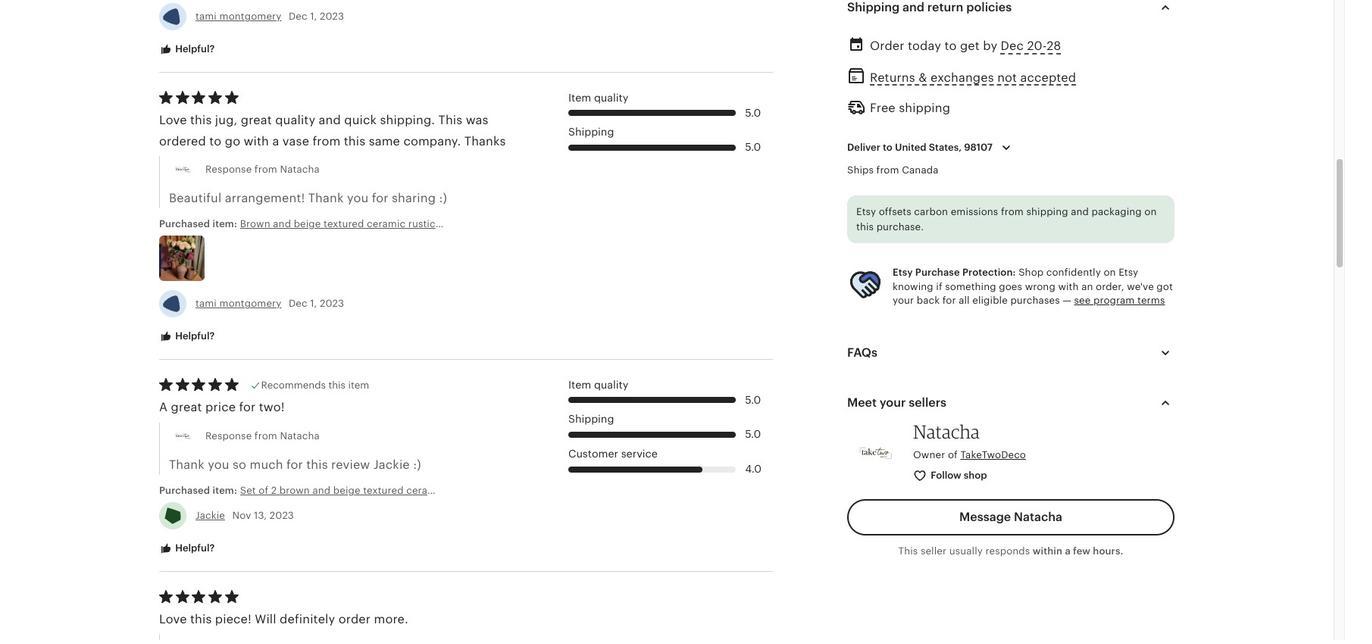 Task type: describe. For each thing, give the bounding box(es) containing it.
2 montgomery from the top
[[220, 298, 282, 309]]

—
[[1063, 295, 1072, 306]]

natacha inside button
[[1014, 511, 1063, 524]]

2 5.0 from the top
[[745, 141, 761, 153]]

2 helpful? button from the top
[[148, 323, 226, 351]]

item
[[348, 380, 369, 391]]

recommends this item
[[261, 380, 369, 391]]

1 vertical spatial you
[[208, 458, 229, 471]]

customer service
[[569, 448, 658, 460]]

shop
[[964, 470, 988, 481]]

natacha up thank you so much for this review jackie :)
[[280, 430, 320, 442]]

1 montgomery from the top
[[220, 11, 282, 22]]

1 1, from the top
[[310, 11, 317, 22]]

1 vertical spatial dec
[[1001, 40, 1024, 53]]

exchanges
[[931, 71, 995, 84]]

confidently
[[1047, 267, 1102, 279]]

vases/pots/bowls
[[478, 485, 562, 496]]

two!
[[259, 401, 285, 414]]

definitely
[[280, 614, 335, 626]]

canada
[[902, 165, 939, 176]]

1 vertical spatial beige
[[333, 485, 361, 496]]

not
[[998, 71, 1018, 84]]

tami montgomery added a photo of their purchase image
[[159, 236, 205, 281]]

purchased for thank you so much for this review jackie :)
[[159, 485, 210, 496]]

more.
[[374, 614, 408, 626]]

0 horizontal spatial beige
[[294, 218, 321, 230]]

returns & exchanges not accepted
[[870, 71, 1077, 84]]

message
[[960, 511, 1012, 524]]

0 vertical spatial ceramic
[[367, 218, 406, 230]]

recommends
[[261, 380, 326, 391]]

helpful? for 2nd helpful? button from the bottom of the page
[[173, 331, 215, 342]]

2
[[271, 485, 277, 496]]

0 horizontal spatial great
[[171, 401, 202, 414]]

dec 20-28 button
[[1001, 35, 1062, 57]]

for left two!
[[239, 401, 256, 414]]

shipping and return policies button
[[834, 0, 1189, 26]]

1 vertical spatial rustic
[[448, 485, 475, 496]]

ordered
[[159, 135, 206, 148]]

1 5.0 from the top
[[745, 107, 761, 119]]

service
[[621, 448, 658, 460]]

great inside love this jug, great quality and quick shipping. this was ordered to go with a vase from this same company. thanks
[[241, 114, 272, 127]]

order
[[339, 614, 371, 626]]

response for you
[[205, 430, 252, 442]]

message natacha
[[960, 511, 1063, 524]]

an
[[1082, 281, 1094, 292]]

review
[[331, 458, 370, 471]]

and inside etsy offsets carbon emissions from shipping and packaging on this purchase.
[[1071, 206, 1090, 218]]

ships
[[848, 165, 874, 176]]

will
[[255, 614, 277, 626]]

2 vertical spatial dec
[[289, 298, 308, 309]]

and inside dropdown button
[[903, 1, 925, 14]]

follow shop button
[[902, 462, 1000, 490]]

sellers
[[909, 396, 947, 409]]

this inside etsy offsets carbon emissions from shipping and packaging on this purchase.
[[857, 221, 874, 233]]

for up brown
[[287, 458, 303, 471]]

price
[[205, 401, 236, 414]]

free
[[870, 101, 896, 114]]

thanks
[[465, 135, 506, 148]]

item for thank you so much for this review jackie :)
[[569, 379, 592, 391]]

0 vertical spatial dec
[[289, 11, 308, 22]]

helpful? for third helpful? button
[[173, 543, 215, 554]]

on inside shop confidently on etsy knowing if something goes wrong with an order, we've got your back for all eligible purchases —
[[1104, 267, 1117, 279]]

return
[[928, 1, 964, 14]]

1 horizontal spatial jackie
[[374, 458, 410, 471]]

states,
[[929, 142, 962, 153]]

1 tami montgomery dec 1, 2023 from the top
[[196, 11, 344, 22]]

your inside dropdown button
[[880, 396, 906, 409]]

item quality for thank you so much for this review jackie :)
[[569, 379, 629, 391]]

message natacha button
[[848, 499, 1175, 536]]

shop
[[1019, 267, 1044, 279]]

0 vertical spatial you
[[347, 192, 369, 205]]

deliver to united states, 98107
[[848, 142, 993, 153]]

go
[[225, 135, 240, 148]]

order,
[[1096, 281, 1125, 292]]

1 helpful? button from the top
[[148, 36, 226, 64]]

this left review in the bottom of the page
[[307, 458, 328, 471]]

eligible
[[973, 295, 1008, 306]]

jug,
[[215, 114, 238, 127]]

returns & exchanges not accepted button
[[870, 66, 1077, 89]]

item for beautiful arrangement! thank you for sharing :)
[[569, 92, 592, 104]]

few
[[1074, 546, 1091, 557]]

0 horizontal spatial rustic
[[408, 218, 436, 230]]

thank you so much for this review jackie :)
[[169, 458, 421, 471]]

purchases
[[1011, 295, 1060, 306]]

wrong
[[1026, 281, 1056, 292]]

natacha owner of taketwodeco
[[914, 421, 1027, 461]]

28
[[1047, 40, 1062, 53]]

much
[[250, 458, 283, 471]]

2 horizontal spatial to
[[945, 40, 957, 53]]

carbon
[[915, 206, 949, 218]]

if
[[937, 281, 943, 292]]

0 horizontal spatial of
[[259, 485, 269, 496]]

2 tami montgomery link from the top
[[196, 298, 282, 309]]

returns
[[870, 71, 916, 84]]

taketwodeco
[[961, 449, 1027, 461]]

20-
[[1028, 40, 1047, 53]]

quality inside love this jug, great quality and quick shipping. this was ordered to go with a vase from this same company. thanks
[[275, 114, 316, 127]]

etsy offsets carbon emissions from shipping and packaging on this purchase.
[[857, 206, 1157, 233]]

follow shop
[[931, 470, 988, 481]]

helpful? for 1st helpful? button from the top
[[173, 43, 215, 55]]

meet your sellers
[[848, 396, 947, 409]]

quality for love this jug, great quality and quick shipping. this was ordered to go with a vase from this same company. thanks
[[594, 92, 629, 104]]

item: for you
[[213, 485, 237, 496]]

brown
[[240, 218, 270, 230]]

vase
[[283, 135, 309, 148]]

0 horizontal spatial :)
[[413, 458, 421, 471]]

0 horizontal spatial shipping
[[899, 101, 951, 114]]

3 5.0 from the top
[[745, 394, 761, 406]]

to inside love this jug, great quality and quick shipping. this was ordered to go with a vase from this same company. thanks
[[209, 135, 222, 148]]

quality for a great price for two!
[[594, 379, 629, 391]]

from inside etsy offsets carbon emissions from shipping and packaging on this purchase.
[[1002, 206, 1024, 218]]

goes
[[999, 281, 1023, 292]]

set
[[240, 485, 256, 496]]

for inside shop confidently on etsy knowing if something goes wrong with an order, we've got your back for all eligible purchases —
[[943, 295, 957, 306]]

love for love this jug, great quality and quick shipping. this was ordered to go with a vase from this same company. thanks
[[159, 114, 187, 127]]

0 vertical spatial thank
[[308, 192, 344, 205]]

a
[[159, 401, 168, 414]]

taketwodeco link
[[961, 449, 1027, 461]]

from down two!
[[255, 430, 277, 442]]

brown and beige textured ceramic rustic vase/pitcher link
[[240, 218, 498, 231]]

1 vertical spatial 2023
[[320, 298, 344, 309]]

usually
[[950, 546, 983, 557]]

to inside deliver to united states, 98107 dropdown button
[[883, 142, 893, 153]]

&
[[919, 71, 928, 84]]

response from natacha for great
[[205, 164, 320, 175]]

shipping for a great price for two!
[[569, 414, 614, 426]]

all
[[959, 295, 970, 306]]

etsy inside shop confidently on etsy knowing if something goes wrong with an order, we've got your back for all eligible purchases —
[[1119, 267, 1139, 279]]

offsets
[[879, 206, 912, 218]]



Task type: locate. For each thing, give the bounding box(es) containing it.
item quality for beautiful arrangement! thank you for sharing :)
[[569, 92, 629, 104]]

purchase.
[[877, 221, 924, 233]]

2 item quality from the top
[[569, 379, 629, 391]]

1 vertical spatial of
[[259, 485, 269, 496]]

1 helpful? from the top
[[173, 43, 215, 55]]

emissions
[[951, 206, 999, 218]]

1 item from the top
[[569, 92, 592, 104]]

arrangement!
[[225, 192, 305, 205]]

1 horizontal spatial great
[[241, 114, 272, 127]]

1 vertical spatial item quality
[[569, 379, 629, 391]]

0 horizontal spatial ceramic
[[367, 218, 406, 230]]

beautiful arrangement! thank you for sharing :)
[[169, 192, 447, 205]]

1 love from the top
[[159, 114, 187, 127]]

etsy left offsets
[[857, 206, 877, 218]]

1 vertical spatial response from natacha
[[205, 430, 320, 442]]

1 vertical spatial on
[[1104, 267, 1117, 279]]

this left purchase.
[[857, 221, 874, 233]]

0 horizontal spatial to
[[209, 135, 222, 148]]

love up the ordered
[[159, 114, 187, 127]]

natacha down vase
[[280, 164, 320, 175]]

0 vertical spatial of
[[948, 449, 958, 461]]

montgomery
[[220, 11, 282, 22], [220, 298, 282, 309]]

to left the united
[[883, 142, 893, 153]]

0 vertical spatial beige
[[294, 218, 321, 230]]

shipping for love this jug, great quality and quick shipping. this was ordered to go with a vase from this same company. thanks
[[569, 126, 614, 138]]

this left piece!
[[190, 614, 212, 626]]

1 vertical spatial purchased
[[159, 485, 210, 496]]

0 vertical spatial shipping
[[848, 1, 900, 14]]

thank left 'so'
[[169, 458, 205, 471]]

0 vertical spatial this
[[439, 114, 463, 127]]

0 horizontal spatial this
[[439, 114, 463, 127]]

from inside love this jug, great quality and quick shipping. this was ordered to go with a vase from this same company. thanks
[[313, 135, 341, 148]]

2 vertical spatial helpful? button
[[148, 535, 226, 563]]

meet your sellers button
[[834, 385, 1189, 421]]

terms
[[1138, 295, 1166, 306]]

shipping.
[[380, 114, 435, 127]]

got
[[1157, 281, 1174, 292]]

this left item on the bottom left
[[329, 380, 346, 391]]

2 tami montgomery dec 1, 2023 from the top
[[196, 298, 344, 309]]

1 vertical spatial tami montgomery link
[[196, 298, 282, 309]]

0 horizontal spatial on
[[1104, 267, 1117, 279]]

0 vertical spatial textured
[[324, 218, 364, 230]]

and inside love this jug, great quality and quick shipping. this was ordered to go with a vase from this same company. thanks
[[319, 114, 341, 127]]

13,
[[254, 510, 267, 522]]

great right a
[[171, 401, 202, 414]]

on right packaging
[[1145, 206, 1157, 218]]

1 horizontal spatial with
[[1059, 281, 1079, 292]]

shipping inside etsy offsets carbon emissions from shipping and packaging on this purchase.
[[1027, 206, 1069, 218]]

with right go
[[244, 135, 269, 148]]

response from natacha up arrangement!
[[205, 164, 320, 175]]

1 vertical spatial textured
[[363, 485, 404, 496]]

4.0
[[745, 463, 762, 475]]

4 5.0 from the top
[[745, 429, 761, 441]]

98107
[[965, 142, 993, 153]]

purchased for beautiful arrangement! thank you for sharing :)
[[159, 218, 210, 230]]

1 vertical spatial montgomery
[[220, 298, 282, 309]]

back
[[917, 295, 940, 306]]

shipping down &
[[899, 101, 951, 114]]

0 vertical spatial 1,
[[310, 11, 317, 22]]

this left was
[[439, 114, 463, 127]]

your
[[893, 295, 915, 306], [880, 396, 906, 409]]

1,
[[310, 11, 317, 22], [310, 298, 317, 309]]

beige down review in the bottom of the page
[[333, 485, 361, 496]]

2 helpful? from the top
[[173, 331, 215, 342]]

this seller usually responds within a few hours.
[[899, 546, 1124, 557]]

protection:
[[963, 267, 1016, 279]]

2 vertical spatial 2023
[[270, 510, 294, 522]]

your inside shop confidently on etsy knowing if something goes wrong with an order, we've got your back for all eligible purchases —
[[893, 295, 915, 306]]

rustic left vases/pots/bowls
[[448, 485, 475, 496]]

tami montgomery dec 1, 2023
[[196, 11, 344, 22], [196, 298, 344, 309]]

so
[[233, 458, 246, 471]]

jackie left nov in the left of the page
[[196, 510, 225, 522]]

etsy for etsy purchase protection:
[[893, 267, 913, 279]]

1 horizontal spatial ceramic
[[407, 485, 445, 496]]

5.0
[[745, 107, 761, 119], [745, 141, 761, 153], [745, 394, 761, 406], [745, 429, 761, 441]]

for up brown and beige textured ceramic rustic vase/pitcher link
[[372, 192, 389, 205]]

0 vertical spatial helpful? button
[[148, 36, 226, 64]]

1 horizontal spatial of
[[948, 449, 958, 461]]

3 helpful? button from the top
[[148, 535, 226, 563]]

this
[[190, 114, 212, 127], [344, 135, 366, 148], [857, 221, 874, 233], [329, 380, 346, 391], [307, 458, 328, 471], [190, 614, 212, 626]]

accepted
[[1021, 71, 1077, 84]]

2 vertical spatial shipping
[[569, 414, 614, 426]]

of inside natacha owner of taketwodeco
[[948, 449, 958, 461]]

1 response from the top
[[205, 164, 252, 175]]

you up brown and beige textured ceramic rustic vase/pitcher link
[[347, 192, 369, 205]]

3 helpful? from the top
[[173, 543, 215, 554]]

item: for arrangement!
[[213, 218, 237, 230]]

0 horizontal spatial a
[[272, 135, 279, 148]]

1 vertical spatial quality
[[275, 114, 316, 127]]

2 item from the top
[[569, 379, 592, 391]]

this left the seller
[[899, 546, 918, 557]]

from right emissions on the right top of page
[[1002, 206, 1024, 218]]

dec
[[289, 11, 308, 22], [1001, 40, 1024, 53], [289, 298, 308, 309]]

0 vertical spatial response
[[205, 164, 252, 175]]

natacha image
[[848, 425, 905, 482]]

1 purchased from the top
[[159, 218, 210, 230]]

1 vertical spatial with
[[1059, 281, 1079, 292]]

1 horizontal spatial on
[[1145, 206, 1157, 218]]

purchased item: brown and beige textured ceramic rustic vase/pitcher
[[159, 218, 498, 230]]

natacha up the within
[[1014, 511, 1063, 524]]

shipping
[[899, 101, 951, 114], [1027, 206, 1069, 218]]

program
[[1094, 295, 1135, 306]]

with inside love this jug, great quality and quick shipping. this was ordered to go with a vase from this same company. thanks
[[244, 135, 269, 148]]

2 vertical spatial helpful?
[[173, 543, 215, 554]]

purchased up jackie link
[[159, 485, 210, 496]]

see
[[1075, 295, 1091, 306]]

1 vertical spatial tami montgomery dec 1, 2023
[[196, 298, 344, 309]]

faqs button
[[834, 335, 1189, 371]]

1 vertical spatial jackie
[[196, 510, 225, 522]]

company.
[[404, 135, 461, 148]]

textured down beautiful arrangement! thank you for sharing :)
[[324, 218, 364, 230]]

by
[[983, 40, 998, 53]]

1 tami from the top
[[196, 11, 217, 22]]

0 vertical spatial with
[[244, 135, 269, 148]]

shipping up shop
[[1027, 206, 1069, 218]]

to left get at the top of page
[[945, 40, 957, 53]]

a inside love this jug, great quality and quick shipping. this was ordered to go with a vase from this same company. thanks
[[272, 135, 279, 148]]

2 love from the top
[[159, 614, 187, 626]]

sharing
[[392, 192, 436, 205]]

item:
[[213, 218, 237, 230], [213, 485, 237, 496]]

great right jug,
[[241, 114, 272, 127]]

1 horizontal spatial thank
[[308, 192, 344, 205]]

you left 'so'
[[208, 458, 229, 471]]

was
[[466, 114, 489, 127]]

same
[[369, 135, 400, 148]]

0 vertical spatial tami montgomery dec 1, 2023
[[196, 11, 344, 22]]

1 horizontal spatial beige
[[333, 485, 361, 496]]

item: left brown
[[213, 218, 237, 230]]

this inside love this jug, great quality and quick shipping. this was ordered to go with a vase from this same company. thanks
[[439, 114, 463, 127]]

etsy inside etsy offsets carbon emissions from shipping and packaging on this purchase.
[[857, 206, 877, 218]]

on up order,
[[1104, 267, 1117, 279]]

0 vertical spatial helpful?
[[173, 43, 215, 55]]

0 horizontal spatial jackie
[[196, 510, 225, 522]]

0 vertical spatial tami montgomery link
[[196, 11, 282, 22]]

thank
[[308, 192, 344, 205], [169, 458, 205, 471]]

1 vertical spatial tami
[[196, 298, 217, 309]]

1 vertical spatial this
[[899, 546, 918, 557]]

0 vertical spatial purchased
[[159, 218, 210, 230]]

see program terms
[[1075, 295, 1166, 306]]

response down a great price for two!
[[205, 430, 252, 442]]

0 vertical spatial love
[[159, 114, 187, 127]]

purchased
[[159, 218, 210, 230], [159, 485, 210, 496]]

1 horizontal spatial :)
[[439, 192, 447, 205]]

0 vertical spatial montgomery
[[220, 11, 282, 22]]

item: left the set
[[213, 485, 237, 496]]

responds
[[986, 546, 1031, 557]]

beige
[[294, 218, 321, 230], [333, 485, 361, 496]]

nov
[[232, 510, 251, 522]]

with up —
[[1059, 281, 1079, 292]]

2 horizontal spatial etsy
[[1119, 267, 1139, 279]]

response from natacha for for
[[205, 430, 320, 442]]

thank up "purchased item: brown and beige textured ceramic rustic vase/pitcher" at top left
[[308, 192, 344, 205]]

2 1, from the top
[[310, 298, 317, 309]]

1 horizontal spatial to
[[883, 142, 893, 153]]

1 vertical spatial shipping
[[569, 126, 614, 138]]

0 vertical spatial item quality
[[569, 92, 629, 104]]

textured down review in the bottom of the page
[[363, 485, 404, 496]]

natacha inside natacha owner of taketwodeco
[[914, 421, 980, 443]]

0 vertical spatial :)
[[439, 192, 447, 205]]

0 horizontal spatial with
[[244, 135, 269, 148]]

1 vertical spatial thank
[[169, 458, 205, 471]]

we've
[[1128, 281, 1155, 292]]

shop confidently on etsy knowing if something goes wrong with an order, we've got your back for all eligible purchases —
[[893, 267, 1174, 306]]

and
[[903, 1, 925, 14], [319, 114, 341, 127], [1071, 206, 1090, 218], [273, 218, 291, 230], [313, 485, 331, 496]]

0 vertical spatial response from natacha
[[205, 164, 320, 175]]

a left the few
[[1066, 546, 1071, 557]]

1 vertical spatial helpful? button
[[148, 323, 226, 351]]

this down quick
[[344, 135, 366, 148]]

shipping and return policies
[[848, 1, 1012, 14]]

1 item: from the top
[[213, 218, 237, 230]]

for
[[372, 192, 389, 205], [943, 295, 957, 306], [239, 401, 256, 414], [287, 458, 303, 471]]

1 horizontal spatial etsy
[[893, 267, 913, 279]]

2 item: from the top
[[213, 485, 237, 496]]

free shipping
[[870, 101, 951, 114]]

:)
[[439, 192, 447, 205], [413, 458, 421, 471]]

response from natacha up "much"
[[205, 430, 320, 442]]

1 horizontal spatial this
[[899, 546, 918, 557]]

love left piece!
[[159, 614, 187, 626]]

seller
[[921, 546, 947, 557]]

etsy up knowing
[[893, 267, 913, 279]]

a left vase
[[272, 135, 279, 148]]

order
[[870, 40, 905, 53]]

0 vertical spatial item
[[569, 92, 592, 104]]

from right the ships
[[877, 165, 900, 176]]

helpful? button
[[148, 36, 226, 64], [148, 323, 226, 351], [148, 535, 226, 563]]

1 vertical spatial love
[[159, 614, 187, 626]]

jackie up set of 2 brown and beige textured ceramic rustic vases/pots/bowls link
[[374, 458, 410, 471]]

vase/pitcher
[[438, 218, 498, 230]]

0 vertical spatial your
[[893, 295, 915, 306]]

2 response from natacha from the top
[[205, 430, 320, 442]]

1 vertical spatial ceramic
[[407, 485, 445, 496]]

get
[[961, 40, 980, 53]]

1 tami montgomery link from the top
[[196, 11, 282, 22]]

0 vertical spatial jackie
[[374, 458, 410, 471]]

etsy for etsy offsets carbon emissions from shipping and packaging on this purchase.
[[857, 206, 877, 218]]

0 vertical spatial a
[[272, 135, 279, 148]]

0 vertical spatial on
[[1145, 206, 1157, 218]]

1 vertical spatial response
[[205, 430, 252, 442]]

your down knowing
[[893, 295, 915, 306]]

0 horizontal spatial etsy
[[857, 206, 877, 218]]

beautiful
[[169, 192, 222, 205]]

jackie link
[[196, 510, 225, 522]]

purchased item: set of 2 brown and beige textured ceramic rustic vases/pots/bowls
[[159, 485, 562, 496]]

1 vertical spatial helpful?
[[173, 331, 215, 342]]

1 vertical spatial item
[[569, 379, 592, 391]]

deliver
[[848, 142, 881, 153]]

from up arrangement!
[[255, 164, 277, 175]]

1 horizontal spatial a
[[1066, 546, 1071, 557]]

etsy up the we've
[[1119, 267, 1139, 279]]

:) right sharing
[[439, 192, 447, 205]]

with inside shop confidently on etsy knowing if something goes wrong with an order, we've got your back for all eligible purchases —
[[1059, 281, 1079, 292]]

to left go
[[209, 135, 222, 148]]

etsy purchase protection:
[[893, 267, 1016, 279]]

1 horizontal spatial shipping
[[1027, 206, 1069, 218]]

shipping inside dropdown button
[[848, 1, 900, 14]]

on
[[1145, 206, 1157, 218], [1104, 267, 1117, 279]]

this left jug,
[[190, 114, 212, 127]]

0 horizontal spatial you
[[208, 458, 229, 471]]

natacha
[[280, 164, 320, 175], [914, 421, 980, 443], [280, 430, 320, 442], [1014, 511, 1063, 524]]

of left 2
[[259, 485, 269, 496]]

your right meet
[[880, 396, 906, 409]]

2 response from the top
[[205, 430, 252, 442]]

response for arrangement!
[[205, 164, 252, 175]]

2 tami from the top
[[196, 298, 217, 309]]

:) up set of 2 brown and beige textured ceramic rustic vases/pots/bowls link
[[413, 458, 421, 471]]

love for love this piece! will definitely order more.
[[159, 614, 187, 626]]

1 vertical spatial 1,
[[310, 298, 317, 309]]

1 vertical spatial your
[[880, 396, 906, 409]]

love this jug, great quality and quick shipping. this was ordered to go with a vase from this same company. thanks
[[159, 114, 506, 148]]

policies
[[967, 1, 1012, 14]]

1 item quality from the top
[[569, 92, 629, 104]]

1 horizontal spatial you
[[347, 192, 369, 205]]

0 vertical spatial 2023
[[320, 11, 344, 22]]

united
[[895, 142, 927, 153]]

1 vertical spatial item:
[[213, 485, 237, 496]]

purchased down beautiful
[[159, 218, 210, 230]]

on inside etsy offsets carbon emissions from shipping and packaging on this purchase.
[[1145, 206, 1157, 218]]

beige down beautiful arrangement! thank you for sharing :)
[[294, 218, 321, 230]]

of
[[948, 449, 958, 461], [259, 485, 269, 496]]

1 response from natacha from the top
[[205, 164, 320, 175]]

a
[[272, 135, 279, 148], [1066, 546, 1071, 557]]

0 horizontal spatial thank
[[169, 458, 205, 471]]

rustic down sharing
[[408, 218, 436, 230]]

0 vertical spatial great
[[241, 114, 272, 127]]

today
[[908, 40, 942, 53]]

from right vase
[[313, 135, 341, 148]]

response down go
[[205, 164, 252, 175]]

for left all
[[943, 295, 957, 306]]

natacha up owner
[[914, 421, 980, 443]]

deliver to united states, 98107 button
[[836, 132, 1027, 164]]

1 vertical spatial great
[[171, 401, 202, 414]]

2 purchased from the top
[[159, 485, 210, 496]]

0 vertical spatial rustic
[[408, 218, 436, 230]]

love inside love this jug, great quality and quick shipping. this was ordered to go with a vase from this same company. thanks
[[159, 114, 187, 127]]

brown
[[280, 485, 310, 496]]

1 vertical spatial shipping
[[1027, 206, 1069, 218]]

0 vertical spatial shipping
[[899, 101, 951, 114]]

of up follow shop button
[[948, 449, 958, 461]]

2 vertical spatial quality
[[594, 379, 629, 391]]



Task type: vqa. For each thing, say whether or not it's contained in the screenshot.
first the Purchased from the top
yes



